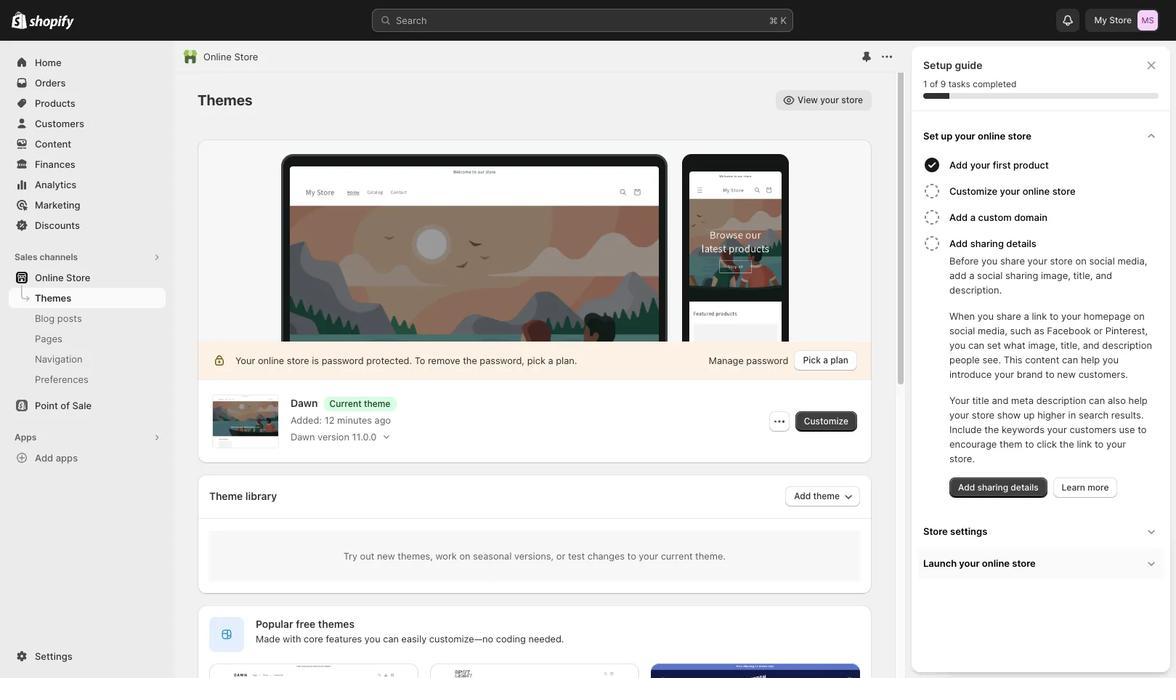 Task type: locate. For each thing, give the bounding box(es) containing it.
add apps
[[35, 452, 78, 464]]

of right 1
[[930, 78, 939, 89]]

you right before
[[982, 255, 998, 267]]

0 vertical spatial online
[[204, 51, 232, 63]]

a right add
[[970, 270, 975, 281]]

can up the search
[[1090, 395, 1106, 406]]

shopify image
[[29, 15, 74, 30]]

and up the "show"
[[992, 395, 1009, 406]]

of for sale
[[61, 400, 70, 411]]

0 horizontal spatial of
[[61, 400, 70, 411]]

store inside launch your online store button
[[1013, 557, 1036, 569]]

your up the facebook
[[1062, 310, 1082, 322]]

to down content
[[1046, 368, 1055, 380]]

sharing for add sharing details link
[[978, 482, 1009, 493]]

link up 'as'
[[1032, 310, 1048, 322]]

online store link
[[204, 49, 258, 64], [9, 267, 166, 288]]

include
[[950, 424, 982, 435]]

online store link down channels at top
[[9, 267, 166, 288]]

1 horizontal spatial social
[[978, 270, 1003, 281]]

you inside before you share your store on social media, add a social sharing image, title, and description.
[[982, 255, 998, 267]]

2 horizontal spatial can
[[1090, 395, 1106, 406]]

learn more
[[1062, 482, 1109, 493]]

1 vertical spatial trial
[[984, 572, 1001, 584]]

trial inside dropdown button
[[997, 546, 1023, 563]]

store right online store icon
[[234, 51, 258, 63]]

store inside button
[[924, 525, 948, 537]]

your inside your title and meta description can also help your store show up higher in search results. include the keywords your customers use to encourage them to click the link to your store.
[[950, 395, 970, 406]]

use
[[1120, 424, 1136, 435]]

sharing for add sharing details button
[[971, 238, 1004, 249]]

sharing inside before you share your store on social media, add a social sharing image, title, and description.
[[1006, 270, 1039, 281]]

before
[[950, 255, 979, 267]]

media, inside "when you share a link to your homepage on social media, such as facebook or pinterest, you can set what image, title, and description people see. this content can help you introduce your brand to new customers."
[[978, 325, 1008, 337]]

you up customers. on the bottom
[[1103, 354, 1119, 366]]

0 vertical spatial social
[[1090, 255, 1115, 267]]

2 vertical spatial your
[[962, 572, 982, 584]]

pages link
[[9, 329, 166, 349]]

my
[[1095, 15, 1108, 25]]

0 vertical spatial the
[[985, 424, 1000, 435]]

0 horizontal spatial on
[[1028, 572, 1040, 584]]

add for add sharing details button
[[950, 238, 968, 249]]

and
[[1096, 270, 1113, 281], [1083, 339, 1100, 351], [992, 395, 1009, 406]]

sales
[[15, 251, 37, 262]]

add sharing details
[[950, 238, 1037, 249], [959, 482, 1039, 493]]

0 vertical spatial on
[[1076, 255, 1087, 267]]

0 vertical spatial image,
[[1042, 270, 1071, 281]]

1 vertical spatial and
[[1083, 339, 1100, 351]]

help up customers. on the bottom
[[1081, 354, 1101, 366]]

add your first product button
[[950, 152, 1165, 178]]

add sharing details down them
[[959, 482, 1039, 493]]

online down product
[[1023, 185, 1050, 197]]

product
[[1014, 159, 1049, 171]]

0 horizontal spatial media,
[[978, 325, 1008, 337]]

1 vertical spatial title,
[[1061, 339, 1081, 351]]

share inside "when you share a link to your homepage on social media, such as facebook or pinterest, you can set what image, title, and description people see. this content can help you introduce your brand to new customers."
[[997, 310, 1022, 322]]

1 vertical spatial details
[[1011, 482, 1039, 493]]

store
[[1110, 15, 1132, 25], [234, 51, 258, 63], [66, 272, 90, 283], [924, 525, 948, 537]]

help
[[1081, 354, 1101, 366], [1129, 395, 1148, 406]]

your down settings
[[962, 546, 993, 563]]

0 vertical spatial a
[[971, 212, 976, 223]]

0 vertical spatial sharing
[[971, 238, 1004, 249]]

1 vertical spatial sharing
[[1006, 270, 1039, 281]]

store up "your trial ends on october 28 ."
[[1013, 557, 1036, 569]]

a inside "when you share a link to your homepage on social media, such as facebook or pinterest, you can set what image, title, and description people see. this content can help you introduce your brand to new customers."
[[1024, 310, 1030, 322]]

0 horizontal spatial link
[[1032, 310, 1048, 322]]

customize your online store button
[[950, 178, 1165, 204]]

0 vertical spatial of
[[930, 78, 939, 89]]

up up keywords on the bottom right of page
[[1024, 409, 1035, 421]]

details for add sharing details button
[[1007, 238, 1037, 249]]

2 horizontal spatial social
[[1090, 255, 1115, 267]]

on
[[1076, 255, 1087, 267], [1134, 310, 1145, 322], [1028, 572, 1040, 584]]

your down this at bottom right
[[995, 368, 1015, 380]]

1 vertical spatial link
[[1077, 438, 1093, 450]]

0 horizontal spatial help
[[1081, 354, 1101, 366]]

sharing down custom
[[971, 238, 1004, 249]]

social up description. in the top of the page
[[978, 270, 1003, 281]]

a up such
[[1024, 310, 1030, 322]]

0 vertical spatial and
[[1096, 270, 1113, 281]]

1 of 9 tasks completed
[[924, 78, 1017, 89]]

customers
[[35, 118, 84, 129]]

store
[[1008, 130, 1032, 142], [1053, 185, 1076, 197], [1051, 255, 1073, 267], [972, 409, 995, 421], [1013, 557, 1036, 569]]

store settings button
[[918, 515, 1165, 547]]

more
[[1088, 482, 1109, 493]]

share down add a custom domain
[[1001, 255, 1026, 267]]

share up such
[[997, 310, 1022, 322]]

0 vertical spatial can
[[969, 339, 985, 351]]

meta
[[1012, 395, 1034, 406]]

0 vertical spatial online store link
[[204, 49, 258, 64]]

share for sharing
[[1001, 255, 1026, 267]]

add down store.
[[959, 482, 976, 493]]

0 vertical spatial title,
[[1074, 270, 1093, 281]]

description.
[[950, 284, 1002, 296]]

0 vertical spatial up
[[941, 130, 953, 142]]

on up pinterest,
[[1134, 310, 1145, 322]]

mark customize your online store as done image
[[924, 182, 941, 200]]

details inside button
[[1007, 238, 1037, 249]]

image, up content
[[1029, 339, 1058, 351]]

0 vertical spatial details
[[1007, 238, 1037, 249]]

online store down channels at top
[[35, 272, 90, 283]]

started
[[1055, 546, 1105, 563]]

your left title at the right
[[950, 395, 970, 406]]

1 horizontal spatial help
[[1129, 395, 1148, 406]]

apps
[[56, 452, 78, 464]]

online store
[[204, 51, 258, 63], [35, 272, 90, 283]]

your right set
[[955, 130, 976, 142]]

your down add sharing details button
[[1028, 255, 1048, 267]]

1 vertical spatial media,
[[978, 325, 1008, 337]]

1 vertical spatial add sharing details
[[959, 482, 1039, 493]]

before you share your store on social media, add a social sharing image, title, and description.
[[950, 255, 1148, 296]]

⌘ k
[[770, 15, 787, 26]]

online up add your first product
[[978, 130, 1006, 142]]

the right click
[[1060, 438, 1075, 450]]

help up results.
[[1129, 395, 1148, 406]]

you
[[982, 255, 998, 267], [978, 310, 994, 322], [950, 339, 966, 351], [1103, 354, 1119, 366]]

sharing down them
[[978, 482, 1009, 493]]

the down the "show"
[[985, 424, 1000, 435]]

store up add a custom domain button
[[1053, 185, 1076, 197]]

online up 'ends'
[[982, 557, 1010, 569]]

store up launch
[[924, 525, 948, 537]]

image, down add sharing details button
[[1042, 270, 1071, 281]]

your down launch your online store
[[962, 572, 982, 584]]

your trial just started
[[962, 546, 1105, 563]]

0 horizontal spatial description
[[1037, 395, 1087, 406]]

1 vertical spatial online store
[[35, 272, 90, 283]]

as
[[1035, 325, 1045, 337]]

your trial ends on october 28 .
[[962, 572, 1097, 584]]

0 vertical spatial description
[[1103, 339, 1153, 351]]

title, inside before you share your store on social media, add a social sharing image, title, and description.
[[1074, 270, 1093, 281]]

details
[[1007, 238, 1037, 249], [1011, 482, 1039, 493]]

online right online store icon
[[204, 51, 232, 63]]

launch
[[924, 557, 957, 569]]

title
[[973, 395, 990, 406]]

search
[[1079, 409, 1109, 421]]

what
[[1004, 339, 1026, 351]]

also
[[1108, 395, 1126, 406]]

can left set
[[969, 339, 985, 351]]

search
[[396, 15, 427, 26]]

1 vertical spatial the
[[1060, 438, 1075, 450]]

share inside before you share your store on social media, add a social sharing image, title, and description.
[[1001, 255, 1026, 267]]

1 horizontal spatial description
[[1103, 339, 1153, 351]]

and down or
[[1083, 339, 1100, 351]]

introduce
[[950, 368, 992, 380]]

2 vertical spatial online
[[982, 557, 1010, 569]]

add for add a custom domain button
[[950, 212, 968, 223]]

on right 'ends'
[[1028, 572, 1040, 584]]

online store link right online store icon
[[204, 49, 258, 64]]

higher
[[1038, 409, 1066, 421]]

add for add your first product button
[[950, 159, 968, 171]]

settings
[[951, 525, 988, 537]]

1 vertical spatial description
[[1037, 395, 1087, 406]]

0 vertical spatial help
[[1081, 354, 1101, 366]]

pinterest,
[[1106, 325, 1149, 337]]

1 horizontal spatial media,
[[1118, 255, 1148, 267]]

1 vertical spatial share
[[997, 310, 1022, 322]]

add
[[950, 159, 968, 171], [950, 212, 968, 223], [950, 238, 968, 249], [35, 452, 53, 464], [959, 482, 976, 493]]

customers.
[[1079, 368, 1129, 380]]

1 vertical spatial your
[[962, 546, 993, 563]]

trial for ends
[[984, 572, 1001, 584]]

and up "homepage"
[[1096, 270, 1113, 281]]

of inside button
[[61, 400, 70, 411]]

media, up "homepage"
[[1118, 255, 1148, 267]]

online for customize your online store
[[1023, 185, 1050, 197]]

help inside "when you share a link to your homepage on social media, such as facebook or pinterest, you can set what image, title, and description people see. this content can help you introduce your brand to new customers."
[[1081, 354, 1101, 366]]

2 vertical spatial sharing
[[978, 482, 1009, 493]]

customers link
[[9, 113, 166, 134]]

add up before
[[950, 238, 968, 249]]

online store right online store icon
[[204, 51, 258, 63]]

description down pinterest,
[[1103, 339, 1153, 351]]

details down them
[[1011, 482, 1039, 493]]

title, down the facebook
[[1061, 339, 1081, 351]]

add your first product
[[950, 159, 1049, 171]]

my store
[[1095, 15, 1132, 25]]

0 horizontal spatial online store
[[35, 272, 90, 283]]

0 horizontal spatial the
[[985, 424, 1000, 435]]

your inside dropdown button
[[962, 546, 993, 563]]

0 vertical spatial your
[[950, 395, 970, 406]]

media, up set
[[978, 325, 1008, 337]]

0 vertical spatial trial
[[997, 546, 1023, 563]]

up right set
[[941, 130, 953, 142]]

can up new
[[1063, 354, 1079, 366]]

on down add sharing details button
[[1076, 255, 1087, 267]]

1 vertical spatial on
[[1134, 310, 1145, 322]]

1 vertical spatial online
[[1023, 185, 1050, 197]]

homepage
[[1084, 310, 1132, 322]]

the
[[985, 424, 1000, 435], [1060, 438, 1075, 450]]

social down add sharing details button
[[1090, 255, 1115, 267]]

2 vertical spatial a
[[1024, 310, 1030, 322]]

your
[[950, 395, 970, 406], [962, 546, 993, 563], [962, 572, 982, 584]]

people
[[950, 354, 980, 366]]

share
[[1001, 255, 1026, 267], [997, 310, 1022, 322]]

1 horizontal spatial of
[[930, 78, 939, 89]]

0 horizontal spatial online
[[35, 272, 64, 283]]

1 vertical spatial can
[[1063, 354, 1079, 366]]

a left custom
[[971, 212, 976, 223]]

image, inside before you share your store on social media, add a social sharing image, title, and description.
[[1042, 270, 1071, 281]]

your right launch
[[960, 557, 980, 569]]

0 horizontal spatial social
[[950, 325, 976, 337]]

details down domain
[[1007, 238, 1037, 249]]

2 vertical spatial can
[[1090, 395, 1106, 406]]

1 vertical spatial a
[[970, 270, 975, 281]]

orders
[[35, 77, 66, 89]]

0 horizontal spatial up
[[941, 130, 953, 142]]

store down add sharing details button
[[1051, 255, 1073, 267]]

0 vertical spatial link
[[1032, 310, 1048, 322]]

when you share a link to your homepage on social media, such as facebook or pinterest, you can set what image, title, and description people see. this content can help you introduce your brand to new customers.
[[950, 310, 1153, 380]]

0 vertical spatial add sharing details
[[950, 238, 1037, 249]]

sharing down add sharing details button
[[1006, 270, 1039, 281]]

of inside setup guide dialog
[[930, 78, 939, 89]]

2 vertical spatial and
[[992, 395, 1009, 406]]

sharing inside button
[[971, 238, 1004, 249]]

of for 9
[[930, 78, 939, 89]]

setup guide dialog
[[912, 47, 1171, 672]]

point of sale button
[[0, 395, 174, 416]]

store up product
[[1008, 130, 1032, 142]]

store down title at the right
[[972, 409, 995, 421]]

such
[[1011, 325, 1032, 337]]

description inside "when you share a link to your homepage on social media, such as facebook or pinterest, you can set what image, title, and description people see. this content can help you introduce your brand to new customers."
[[1103, 339, 1153, 351]]

description up higher
[[1037, 395, 1087, 406]]

shopify image
[[12, 12, 27, 29]]

you right when
[[978, 310, 994, 322]]

your
[[955, 130, 976, 142], [971, 159, 991, 171], [1001, 185, 1021, 197], [1028, 255, 1048, 267], [1062, 310, 1082, 322], [995, 368, 1015, 380], [950, 409, 970, 421], [1048, 424, 1067, 435], [1107, 438, 1127, 450], [960, 557, 980, 569]]

your inside before you share your store on social media, add a social sharing image, title, and description.
[[1028, 255, 1048, 267]]

1 vertical spatial online
[[35, 272, 64, 283]]

add up customize
[[950, 159, 968, 171]]

0 horizontal spatial online store link
[[9, 267, 166, 288]]

1 horizontal spatial up
[[1024, 409, 1035, 421]]

your down higher
[[1048, 424, 1067, 435]]

home
[[35, 57, 61, 68]]

1 vertical spatial help
[[1129, 395, 1148, 406]]

2 horizontal spatial on
[[1134, 310, 1145, 322]]

1 horizontal spatial on
[[1076, 255, 1087, 267]]

1 horizontal spatial link
[[1077, 438, 1093, 450]]

k
[[781, 15, 787, 26]]

link down the customers
[[1077, 438, 1093, 450]]

trial up 'ends'
[[997, 546, 1023, 563]]

keywords
[[1002, 424, 1045, 435]]

online up themes at the left of page
[[35, 272, 64, 283]]

channels
[[40, 251, 78, 262]]

add sharing details inside button
[[950, 238, 1037, 249]]

media, inside before you share your store on social media, add a social sharing image, title, and description.
[[1118, 255, 1148, 267]]

set up your online store
[[924, 130, 1032, 142]]

1 vertical spatial of
[[61, 400, 70, 411]]

a inside before you share your store on social media, add a social sharing image, title, and description.
[[970, 270, 975, 281]]

2 vertical spatial on
[[1028, 572, 1040, 584]]

2 vertical spatial social
[[950, 325, 976, 337]]

1 vertical spatial up
[[1024, 409, 1035, 421]]

sharing
[[971, 238, 1004, 249], [1006, 270, 1039, 281], [978, 482, 1009, 493]]

link
[[1032, 310, 1048, 322], [1077, 438, 1093, 450]]

social down when
[[950, 325, 976, 337]]

1 vertical spatial online store link
[[9, 267, 166, 288]]

learn more link
[[1054, 478, 1118, 498]]

0 vertical spatial media,
[[1118, 255, 1148, 267]]

trial down launch your online store
[[984, 572, 1001, 584]]

trial for just
[[997, 546, 1023, 563]]

9
[[941, 78, 947, 89]]

online store image
[[183, 49, 198, 64]]

trial
[[997, 546, 1023, 563], [984, 572, 1001, 584]]

title, down add sharing details button
[[1074, 270, 1093, 281]]

0 vertical spatial share
[[1001, 255, 1026, 267]]

0 vertical spatial online store
[[204, 51, 258, 63]]

of
[[930, 78, 939, 89], [61, 400, 70, 411]]

of left sale
[[61, 400, 70, 411]]

1 vertical spatial image,
[[1029, 339, 1058, 351]]

and inside "when you share a link to your homepage on social media, such as facebook or pinterest, you can set what image, title, and description people see. this content can help you introduce your brand to new customers."
[[1083, 339, 1100, 351]]

your for your title and meta description can also help your store show up higher in search results. include the keywords your customers use to encourage them to click the link to your store.
[[950, 395, 970, 406]]

image, inside "when you share a link to your homepage on social media, such as facebook or pinterest, you can set what image, title, and description people see. this content can help you introduce your brand to new customers."
[[1029, 339, 1058, 351]]

add right mark add a custom domain as done image
[[950, 212, 968, 223]]

add sharing details down custom
[[950, 238, 1037, 249]]



Task type: vqa. For each thing, say whether or not it's contained in the screenshot.
bottommost TITLE,
yes



Task type: describe. For each thing, give the bounding box(es) containing it.
settings
[[35, 650, 72, 662]]

sales channels button
[[9, 247, 166, 267]]

in
[[1069, 409, 1077, 421]]

october
[[1042, 572, 1080, 584]]

to down the customers
[[1095, 438, 1104, 450]]

my store image
[[1138, 10, 1159, 31]]

marketing link
[[9, 195, 166, 215]]

title, inside "when you share a link to your homepage on social media, such as facebook or pinterest, you can set what image, title, and description people see. this content can help you introduce your brand to new customers."
[[1061, 339, 1081, 351]]

up inside button
[[941, 130, 953, 142]]

and inside before you share your store on social media, add a social sharing image, title, and description.
[[1096, 270, 1113, 281]]

1 horizontal spatial can
[[1063, 354, 1079, 366]]

set
[[924, 130, 939, 142]]

blog
[[35, 313, 55, 324]]

brand
[[1017, 368, 1043, 380]]

1
[[924, 78, 928, 89]]

to right use at the bottom right of the page
[[1138, 424, 1147, 435]]

your left first
[[971, 159, 991, 171]]

store inside the set up your online store button
[[1008, 130, 1032, 142]]

store settings
[[924, 525, 988, 537]]

marketing
[[35, 199, 80, 211]]

mark add a custom domain as done image
[[924, 209, 941, 226]]

themes
[[35, 292, 71, 304]]

add
[[950, 270, 967, 281]]

first
[[993, 159, 1011, 171]]

preferences link
[[9, 369, 166, 390]]

to up the facebook
[[1050, 310, 1059, 322]]

28
[[1082, 572, 1094, 584]]

content
[[35, 138, 71, 150]]

share for such
[[997, 310, 1022, 322]]

add sharing details for add sharing details button
[[950, 238, 1037, 249]]

1 horizontal spatial online
[[204, 51, 232, 63]]

click
[[1037, 438, 1057, 450]]

themes link
[[9, 288, 166, 308]]

store right my
[[1110, 15, 1132, 25]]

a inside button
[[971, 212, 976, 223]]

add a custom domain button
[[950, 204, 1165, 230]]

products link
[[9, 93, 166, 113]]

your down first
[[1001, 185, 1021, 197]]

encourage
[[950, 438, 997, 450]]

store inside the customize your online store button
[[1053, 185, 1076, 197]]

add sharing details element
[[921, 254, 1165, 498]]

this
[[1004, 354, 1023, 366]]

tasks
[[949, 78, 971, 89]]

navigation link
[[9, 349, 166, 369]]

link inside "when you share a link to your homepage on social media, such as facebook or pinterest, you can set what image, title, and description people see. this content can help you introduce your brand to new customers."
[[1032, 310, 1048, 322]]

0 horizontal spatial can
[[969, 339, 985, 351]]

launch your online store button
[[918, 547, 1165, 579]]

or
[[1094, 325, 1103, 337]]

apps
[[15, 432, 37, 443]]

point of sale link
[[9, 395, 166, 416]]

blog posts
[[35, 313, 82, 324]]

details for add sharing details link
[[1011, 482, 1039, 493]]

finances
[[35, 158, 75, 170]]

customers
[[1070, 424, 1117, 435]]

add left apps at left bottom
[[35, 452, 53, 464]]

mark add sharing details as done image
[[924, 235, 941, 252]]

finances link
[[9, 154, 166, 174]]

add sharing details for add sharing details link
[[959, 482, 1039, 493]]

your for your trial just started
[[962, 546, 993, 563]]

customize
[[950, 185, 998, 197]]

preferences
[[35, 374, 89, 385]]

store down sales channels button
[[66, 272, 90, 283]]

link inside your title and meta description can also help your store show up higher in search results. include the keywords your customers use to encourage them to click the link to your store.
[[1077, 438, 1093, 450]]

completed
[[973, 78, 1017, 89]]

set up your online store button
[[918, 120, 1165, 152]]

up inside your title and meta description can also help your store show up higher in search results. include the keywords your customers use to encourage them to click the link to your store.
[[1024, 409, 1035, 421]]

custom
[[979, 212, 1012, 223]]

.
[[1094, 572, 1097, 584]]

products
[[35, 97, 75, 109]]

pages
[[35, 333, 62, 345]]

and inside your title and meta description can also help your store show up higher in search results. include the keywords your customers use to encourage them to click the link to your store.
[[992, 395, 1009, 406]]

store inside your title and meta description can also help your store show up higher in search results. include the keywords your customers use to encourage them to click the link to your store.
[[972, 409, 995, 421]]

on inside before you share your store on social media, add a social sharing image, title, and description.
[[1076, 255, 1087, 267]]

navigation
[[35, 353, 83, 365]]

setup guide
[[924, 59, 983, 71]]

online for launch your online store
[[982, 557, 1010, 569]]

discounts
[[35, 219, 80, 231]]

help inside your title and meta description can also help your store show up higher in search results. include the keywords your customers use to encourage them to click the link to your store.
[[1129, 395, 1148, 406]]

new
[[1058, 368, 1076, 380]]

1 horizontal spatial the
[[1060, 438, 1075, 450]]

sales channels
[[15, 251, 78, 262]]

1 horizontal spatial online store link
[[204, 49, 258, 64]]

add for add sharing details link
[[959, 482, 976, 493]]

your title and meta description can also help your store show up higher in search results. include the keywords your customers use to encourage them to click the link to your store.
[[950, 395, 1148, 464]]

0 vertical spatial online
[[978, 130, 1006, 142]]

to down keywords on the bottom right of page
[[1026, 438, 1035, 450]]

can inside your title and meta description can also help your store show up higher in search results. include the keywords your customers use to encourage them to click the link to your store.
[[1090, 395, 1106, 406]]

your up include
[[950, 409, 970, 421]]

sale
[[72, 400, 92, 411]]

store.
[[950, 453, 975, 464]]

description inside your title and meta description can also help your store show up higher in search results. include the keywords your customers use to encourage them to click the link to your store.
[[1037, 395, 1087, 406]]

posts
[[57, 313, 82, 324]]

1 horizontal spatial online store
[[204, 51, 258, 63]]

analytics link
[[9, 174, 166, 195]]

facebook
[[1048, 325, 1092, 337]]

show
[[998, 409, 1021, 421]]

setup
[[924, 59, 953, 71]]

add a custom domain
[[950, 212, 1048, 223]]

home link
[[9, 52, 166, 73]]

point of sale
[[35, 400, 92, 411]]

content link
[[9, 134, 166, 154]]

learn
[[1062, 482, 1086, 493]]

add sharing details button
[[950, 230, 1165, 254]]

customize your online store
[[950, 185, 1076, 197]]

launch your online store
[[924, 557, 1036, 569]]

your down use at the bottom right of the page
[[1107, 438, 1127, 450]]

guide
[[955, 59, 983, 71]]

orders link
[[9, 73, 166, 93]]

when
[[950, 310, 976, 322]]

you up people
[[950, 339, 966, 351]]

on inside "when you share a link to your homepage on social media, such as facebook or pinterest, you can set what image, title, and description people see. this content can help you introduce your brand to new customers."
[[1134, 310, 1145, 322]]

1 vertical spatial social
[[978, 270, 1003, 281]]

your trial just started button
[[947, 533, 1165, 563]]

store inside before you share your store on social media, add a social sharing image, title, and description.
[[1051, 255, 1073, 267]]

social inside "when you share a link to your homepage on social media, such as facebook or pinterest, you can set what image, title, and description people see. this content can help you introduce your brand to new customers."
[[950, 325, 976, 337]]

domain
[[1015, 212, 1048, 223]]

discounts link
[[9, 215, 166, 235]]

see.
[[983, 354, 1002, 366]]

results.
[[1112, 409, 1144, 421]]



